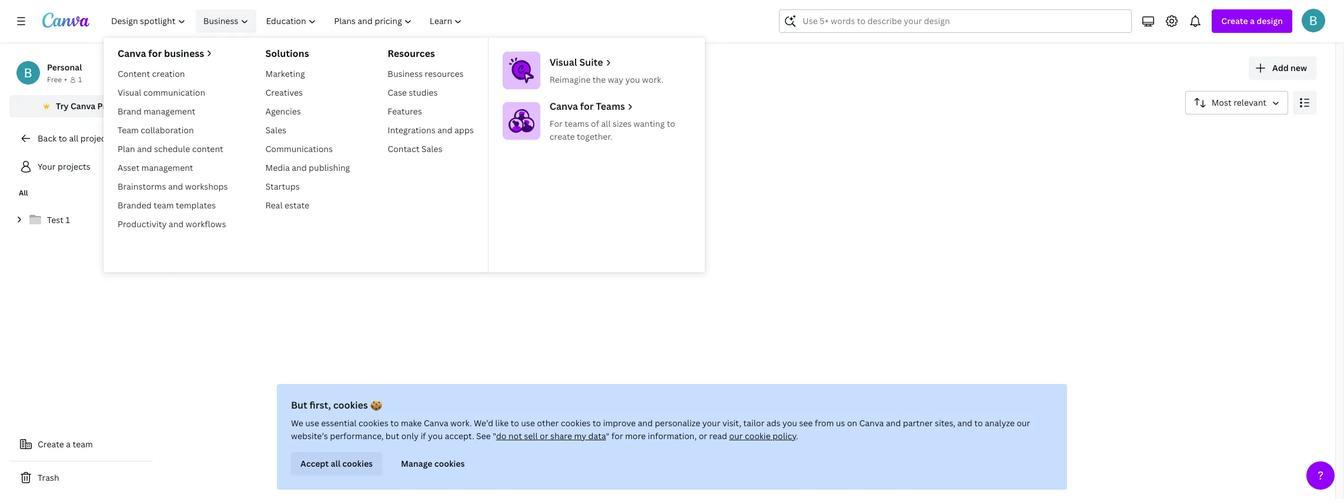 Task type: describe. For each thing, give the bounding box(es) containing it.
canva up for
[[550, 100, 578, 113]]

together.
[[577, 131, 612, 142]]

canva right on on the right
[[859, 418, 884, 429]]

plan and schedule content
[[118, 143, 223, 155]]

but first, cookies 🍪 dialog
[[277, 385, 1067, 490]]

real estate
[[265, 200, 309, 211]]

branded team templates link
[[113, 196, 233, 215]]

to up but
[[390, 418, 399, 429]]

create for create a design
[[1221, 15, 1248, 26]]

information,
[[648, 431, 697, 442]]

reimagine the way you work.
[[550, 74, 664, 85]]

1 vertical spatial projects
[[80, 133, 113, 144]]

but first, cookies 🍪
[[291, 399, 382, 412]]

communications link
[[261, 140, 355, 159]]

1 vertical spatial our
[[729, 431, 743, 442]]

marketing link
[[261, 65, 355, 83]]

new
[[1291, 62, 1307, 73]]

work. inside business menu
[[642, 74, 664, 85]]

your projects link
[[9, 155, 153, 179]]

relevant
[[1234, 97, 1266, 108]]

back
[[38, 133, 57, 144]]

teams
[[596, 100, 625, 113]]

not
[[508, 431, 522, 442]]

for for teams
[[580, 100, 594, 113]]

estate
[[285, 200, 309, 211]]

your
[[702, 418, 720, 429]]

🍪
[[370, 399, 382, 412]]

canva inside button
[[71, 101, 95, 112]]

plan
[[118, 143, 135, 155]]

manage cookies
[[401, 459, 465, 470]]

asset
[[118, 162, 139, 173]]

most relevant
[[1212, 97, 1266, 108]]

schedule
[[154, 143, 190, 155]]

plan and schedule content link
[[113, 140, 233, 159]]

0 vertical spatial your projects
[[162, 56, 288, 81]]

brand management link
[[113, 102, 233, 121]]

visual for visual suite
[[550, 56, 577, 69]]

trash
[[38, 473, 59, 484]]

integrations
[[388, 125, 435, 136]]

team inside branded team templates 'link'
[[154, 200, 174, 211]]

personalize
[[655, 418, 700, 429]]

business for business resources
[[388, 68, 423, 79]]

try canva pro
[[56, 101, 111, 112]]

content creation link
[[113, 65, 233, 83]]

all inside button
[[331, 459, 340, 470]]

branded
[[118, 200, 152, 211]]

to up "data"
[[593, 418, 601, 429]]

first,
[[310, 399, 331, 412]]

startups link
[[261, 178, 355, 196]]

for
[[550, 118, 563, 129]]

0 horizontal spatial your projects
[[38, 161, 90, 172]]

real estate link
[[261, 196, 355, 215]]

features
[[388, 106, 422, 117]]

canva for business link
[[118, 47, 228, 60]]

cookies down "accept." at the left of page
[[434, 459, 465, 470]]

test 1 link
[[9, 208, 153, 233]]

0 horizontal spatial all
[[69, 133, 78, 144]]

media
[[265, 162, 290, 173]]

visual communication
[[118, 87, 205, 98]]

improve
[[603, 418, 636, 429]]

business button
[[196, 9, 256, 33]]

resources
[[388, 47, 435, 60]]

add new
[[1272, 62, 1307, 73]]

productivity and workflows
[[118, 219, 226, 230]]

performance,
[[330, 431, 384, 442]]

designs button
[[259, 124, 300, 146]]

creatives
[[265, 87, 303, 98]]

sales link
[[261, 121, 355, 140]]

pro
[[97, 101, 111, 112]]

media and publishing link
[[261, 159, 355, 178]]

creatives link
[[261, 83, 355, 102]]

but
[[291, 399, 307, 412]]

management for brand management
[[144, 106, 195, 117]]

starred
[[207, 200, 237, 212]]

and right sites,
[[957, 418, 972, 429]]

try
[[56, 101, 69, 112]]

starred link
[[162, 185, 347, 228]]

productivity and workflows link
[[113, 215, 233, 234]]

policy
[[773, 431, 796, 442]]

workflows
[[186, 219, 226, 230]]

tailor
[[743, 418, 764, 429]]

create a design button
[[1212, 9, 1292, 33]]

brand management
[[118, 106, 195, 117]]

for inside but first, cookies 🍪 dialog
[[611, 431, 623, 442]]

trash link
[[9, 467, 153, 490]]

only
[[401, 431, 419, 442]]

studies
[[409, 87, 438, 98]]

canva for teams
[[550, 100, 625, 113]]

create a design
[[1221, 15, 1283, 26]]

1 horizontal spatial 1
[[78, 75, 82, 85]]

try canva pro button
[[9, 95, 153, 118]]

create for create a team
[[38, 439, 64, 450]]

team collaboration link
[[113, 121, 233, 140]]

sales inside sales link
[[265, 125, 286, 136]]

brainstorms and workshops
[[118, 181, 228, 192]]

templates
[[176, 200, 216, 211]]

create
[[550, 131, 575, 142]]

team
[[118, 125, 139, 136]]

cookies up my
[[561, 418, 591, 429]]

apps
[[454, 125, 474, 136]]

all button
[[162, 124, 182, 146]]

creation
[[152, 68, 185, 79]]

personal
[[47, 62, 82, 73]]

analyze
[[985, 418, 1015, 429]]



Task type: locate. For each thing, give the bounding box(es) containing it.
1 horizontal spatial you
[[625, 74, 640, 85]]

0 vertical spatial your
[[162, 56, 205, 81]]

to right wanting
[[667, 118, 675, 129]]

team up trash link
[[73, 439, 93, 450]]

accept all cookies
[[300, 459, 373, 470]]

1 horizontal spatial a
[[1250, 15, 1255, 26]]

0 horizontal spatial visual
[[118, 87, 141, 98]]

2 use from the left
[[521, 418, 535, 429]]

you right if
[[428, 431, 443, 442]]

2 horizontal spatial you
[[782, 418, 797, 429]]

and up do not sell or share my data " for more information, or read our cookie policy .
[[638, 418, 653, 429]]

to
[[667, 118, 675, 129], [59, 133, 67, 144], [390, 418, 399, 429], [511, 418, 519, 429], [593, 418, 601, 429], [974, 418, 983, 429]]

team up productivity and workflows
[[154, 200, 174, 211]]

visual for visual communication
[[118, 87, 141, 98]]

2 vertical spatial you
[[428, 431, 443, 442]]

business up case studies
[[388, 68, 423, 79]]

1 horizontal spatial team
[[154, 200, 174, 211]]

•
[[64, 75, 67, 85]]

1 vertical spatial visual
[[118, 87, 141, 98]]

data
[[588, 431, 606, 442]]

for down "improve"
[[611, 431, 623, 442]]

resources
[[425, 68, 464, 79]]

or left the read
[[699, 431, 707, 442]]

2 " from the left
[[606, 431, 609, 442]]

0 horizontal spatial work.
[[450, 418, 472, 429]]

management for asset management
[[141, 162, 193, 173]]

a up trash link
[[66, 439, 71, 450]]

of
[[591, 118, 599, 129]]

a left 'design'
[[1250, 15, 1255, 26]]

management down visual communication link
[[144, 106, 195, 117]]

1 vertical spatial you
[[782, 418, 797, 429]]

0 vertical spatial all
[[167, 129, 178, 141]]

brad klo image
[[1302, 9, 1325, 32]]

1 horizontal spatial use
[[521, 418, 535, 429]]

contact sales link
[[383, 140, 478, 159]]

business inside dropdown button
[[203, 15, 238, 26]]

1 vertical spatial work.
[[450, 418, 472, 429]]

1 vertical spatial all
[[69, 133, 78, 144]]

marketing
[[265, 68, 305, 79]]

startups
[[265, 181, 300, 192]]

0 horizontal spatial team
[[73, 439, 93, 450]]

our inside we use essential cookies to make canva work. we'd like to use other cookies to improve and personalize your visit, tailor ads you see from us on canva and partner sites, and to analyze our website's performance, but only if you accept. see "
[[1017, 418, 1030, 429]]

1 horizontal spatial our
[[1017, 418, 1030, 429]]

workshops
[[185, 181, 228, 192]]

or right sell
[[540, 431, 548, 442]]

0 vertical spatial projects
[[209, 56, 288, 81]]

like
[[495, 418, 509, 429]]

sales inside contact sales link
[[421, 143, 442, 155]]

from
[[815, 418, 834, 429]]

you up policy
[[782, 418, 797, 429]]

work. right way
[[642, 74, 664, 85]]

0 vertical spatial our
[[1017, 418, 1030, 429]]

business
[[164, 47, 204, 60]]

2 horizontal spatial for
[[611, 431, 623, 442]]

a inside 'create a team' button
[[66, 439, 71, 450]]

integrations and apps link
[[383, 121, 478, 140]]

your projects down 'business' dropdown button
[[162, 56, 288, 81]]

brainstorms
[[118, 181, 166, 192]]

we use essential cookies to make canva work. we'd like to use other cookies to improve and personalize your visit, tailor ads you see from us on canva and partner sites, and to analyze our website's performance, but only if you accept. see "
[[291, 418, 1030, 442]]

1 vertical spatial all
[[19, 188, 28, 198]]

business up business
[[203, 15, 238, 26]]

a inside the create a design dropdown button
[[1250, 15, 1255, 26]]

0 vertical spatial visual
[[550, 56, 577, 69]]

cookie
[[745, 431, 771, 442]]

0 vertical spatial management
[[144, 106, 195, 117]]

integrations and apps
[[388, 125, 474, 136]]

collaboration
[[141, 125, 194, 136]]

publishing
[[309, 162, 350, 173]]

our right analyze
[[1017, 418, 1030, 429]]

on
[[847, 418, 857, 429]]

" right see
[[493, 431, 496, 442]]

accept
[[300, 459, 329, 470]]

0 horizontal spatial all
[[19, 188, 28, 198]]

free
[[47, 75, 62, 85]]

1 horizontal spatial your
[[162, 56, 205, 81]]

see
[[476, 431, 491, 442]]

.
[[796, 431, 798, 442]]

communication
[[143, 87, 205, 98]]

to right back
[[59, 133, 67, 144]]

1 " from the left
[[493, 431, 496, 442]]

you right way
[[625, 74, 640, 85]]

partner
[[903, 418, 933, 429]]

1 vertical spatial for
[[580, 100, 594, 113]]

create
[[1221, 15, 1248, 26], [38, 439, 64, 450]]

to left analyze
[[974, 418, 983, 429]]

0 horizontal spatial "
[[493, 431, 496, 442]]

1 horizontal spatial create
[[1221, 15, 1248, 26]]

sales down the agencies
[[265, 125, 286, 136]]

2 or from the left
[[699, 431, 707, 442]]

test 1
[[47, 215, 70, 226]]

1 vertical spatial team
[[73, 439, 93, 450]]

work. up "accept." at the left of page
[[450, 418, 472, 429]]

designs
[[264, 129, 295, 141]]

1 horizontal spatial or
[[699, 431, 707, 442]]

if
[[421, 431, 426, 442]]

case
[[388, 87, 407, 98]]

1 horizontal spatial all
[[331, 459, 340, 470]]

all right the of
[[601, 118, 611, 129]]

projects left plan
[[80, 133, 113, 144]]

use up sell
[[521, 418, 535, 429]]

create inside 'create a team' button
[[38, 439, 64, 450]]

back to all projects
[[38, 133, 113, 144]]

cookies down 🍪
[[359, 418, 388, 429]]

projects up creatives
[[209, 56, 288, 81]]

2 vertical spatial for
[[611, 431, 623, 442]]

0 vertical spatial 1
[[78, 75, 82, 85]]

1 horizontal spatial "
[[606, 431, 609, 442]]

the
[[593, 74, 606, 85]]

business resources
[[388, 68, 464, 79]]

work. inside we use essential cookies to make canva work. we'd like to use other cookies to improve and personalize your visit, tailor ads you see from us on canva and partner sites, and to analyze our website's performance, but only if you accept. see "
[[450, 418, 472, 429]]

branded team templates
[[118, 200, 216, 211]]

communications
[[265, 143, 333, 155]]

a for team
[[66, 439, 71, 450]]

or
[[540, 431, 548, 442], [699, 431, 707, 442]]

you inside business menu
[[625, 74, 640, 85]]

0 vertical spatial for
[[148, 47, 162, 60]]

design
[[1257, 15, 1283, 26]]

projects down back to all projects
[[58, 161, 90, 172]]

other
[[537, 418, 559, 429]]

1 horizontal spatial all
[[167, 129, 178, 141]]

and right plan
[[137, 143, 152, 155]]

your up communication
[[162, 56, 205, 81]]

for for business
[[148, 47, 162, 60]]

0 horizontal spatial business
[[203, 15, 238, 26]]

we
[[291, 418, 303, 429]]

1 use from the left
[[305, 418, 319, 429]]

1 horizontal spatial visual
[[550, 56, 577, 69]]

business for business
[[203, 15, 238, 26]]

0 vertical spatial work.
[[642, 74, 664, 85]]

0 horizontal spatial sales
[[265, 125, 286, 136]]

cookies up 'essential'
[[333, 399, 368, 412]]

your projects down back to all projects
[[38, 161, 90, 172]]

2 vertical spatial all
[[331, 459, 340, 470]]

1 horizontal spatial work.
[[642, 74, 664, 85]]

business
[[203, 15, 238, 26], [388, 68, 423, 79]]

visual up brand
[[118, 87, 141, 98]]

1 right the •
[[78, 75, 82, 85]]

do not sell or share my data " for more information, or read our cookie policy .
[[496, 431, 798, 442]]

all
[[601, 118, 611, 129], [69, 133, 78, 144], [331, 459, 340, 470]]

cookies down performance,
[[342, 459, 373, 470]]

create inside the create a design dropdown button
[[1221, 15, 1248, 26]]

2 vertical spatial projects
[[58, 161, 90, 172]]

team collaboration
[[118, 125, 194, 136]]

read
[[709, 431, 727, 442]]

0 horizontal spatial create
[[38, 439, 64, 450]]

manage cookies button
[[392, 453, 474, 476]]

a for design
[[1250, 15, 1255, 26]]

all right back
[[69, 133, 78, 144]]

share
[[550, 431, 572, 442]]

to right 'like'
[[511, 418, 519, 429]]

0 vertical spatial team
[[154, 200, 174, 211]]

our down visit,
[[729, 431, 743, 442]]

0 vertical spatial create
[[1221, 15, 1248, 26]]

teams
[[565, 118, 589, 129]]

way
[[608, 74, 623, 85]]

1 vertical spatial your
[[38, 161, 56, 172]]

sizes
[[613, 118, 632, 129]]

1 or from the left
[[540, 431, 548, 442]]

canva right try
[[71, 101, 95, 112]]

asset management
[[118, 162, 193, 173]]

1 vertical spatial business
[[388, 68, 423, 79]]

suite
[[579, 56, 603, 69]]

canva up if
[[424, 418, 448, 429]]

0 horizontal spatial you
[[428, 431, 443, 442]]

our
[[1017, 418, 1030, 429], [729, 431, 743, 442]]

contact
[[388, 143, 419, 155]]

0 horizontal spatial your
[[38, 161, 56, 172]]

create up trash
[[38, 439, 64, 450]]

0 vertical spatial business
[[203, 15, 238, 26]]

all right accept
[[331, 459, 340, 470]]

Sort by button
[[1185, 91, 1288, 115]]

0 horizontal spatial our
[[729, 431, 743, 442]]

0 vertical spatial a
[[1250, 15, 1255, 26]]

team inside 'create a team' button
[[73, 439, 93, 450]]

more
[[625, 431, 646, 442]]

Search search field
[[803, 10, 1109, 32]]

business menu
[[103, 38, 705, 273]]

for up the of
[[580, 100, 594, 113]]

for up 'content creation'
[[148, 47, 162, 60]]

management down the plan and schedule content
[[141, 162, 193, 173]]

work.
[[642, 74, 664, 85], [450, 418, 472, 429]]

all inside the for teams of all sizes wanting to create together.
[[601, 118, 611, 129]]

2 horizontal spatial all
[[601, 118, 611, 129]]

1 vertical spatial a
[[66, 439, 71, 450]]

and down branded team templates 'link' at the left top of the page
[[169, 219, 184, 230]]

canva for business
[[118, 47, 204, 60]]

0 horizontal spatial 1
[[65, 215, 70, 226]]

all inside all button
[[167, 129, 178, 141]]

and down asset management link
[[168, 181, 183, 192]]

manage
[[401, 459, 432, 470]]

create left 'design'
[[1221, 15, 1248, 26]]

top level navigation element
[[103, 9, 705, 273]]

1 horizontal spatial for
[[580, 100, 594, 113]]

test
[[47, 215, 63, 226]]

and left partner
[[886, 418, 901, 429]]

sell
[[524, 431, 538, 442]]

content
[[118, 68, 150, 79]]

visual
[[550, 56, 577, 69], [118, 87, 141, 98]]

team
[[154, 200, 174, 211], [73, 439, 93, 450]]

1 vertical spatial 1
[[65, 215, 70, 226]]

1 horizontal spatial business
[[388, 68, 423, 79]]

canva up content
[[118, 47, 146, 60]]

visual suite
[[550, 56, 603, 69]]

0 vertical spatial sales
[[265, 125, 286, 136]]

0 vertical spatial all
[[601, 118, 611, 129]]

" inside we use essential cookies to make canva work. we'd like to use other cookies to improve and personalize your visit, tailor ads you see from us on canva and partner sites, and to analyze our website's performance, but only if you accept. see "
[[493, 431, 496, 442]]

0 horizontal spatial a
[[66, 439, 71, 450]]

us
[[836, 418, 845, 429]]

solutions
[[265, 47, 309, 60]]

1 vertical spatial your projects
[[38, 161, 90, 172]]

0 horizontal spatial for
[[148, 47, 162, 60]]

0 horizontal spatial or
[[540, 431, 548, 442]]

sales down 'integrations and apps' link
[[421, 143, 442, 155]]

1 vertical spatial create
[[38, 439, 64, 450]]

0 vertical spatial you
[[625, 74, 640, 85]]

to inside the for teams of all sizes wanting to create together.
[[667, 118, 675, 129]]

and left apps
[[437, 125, 452, 136]]

None search field
[[779, 9, 1132, 33]]

most
[[1212, 97, 1232, 108]]

business inside menu
[[388, 68, 423, 79]]

productivity
[[118, 219, 167, 230]]

1 horizontal spatial your projects
[[162, 56, 288, 81]]

0 horizontal spatial use
[[305, 418, 319, 429]]

visual up reimagine
[[550, 56, 577, 69]]

" down "improve"
[[606, 431, 609, 442]]

for
[[148, 47, 162, 60], [580, 100, 594, 113], [611, 431, 623, 442]]

case studies link
[[383, 83, 478, 102]]

1 inside test 1 link
[[65, 215, 70, 226]]

your down back
[[38, 161, 56, 172]]

free •
[[47, 75, 67, 85]]

1 vertical spatial management
[[141, 162, 193, 173]]

visit,
[[722, 418, 741, 429]]

visual communication link
[[113, 83, 233, 102]]

1 right test
[[65, 215, 70, 226]]

1 horizontal spatial sales
[[421, 143, 442, 155]]

1 vertical spatial sales
[[421, 143, 442, 155]]

use up the website's
[[305, 418, 319, 429]]

and down communications
[[292, 162, 307, 173]]

do
[[496, 431, 506, 442]]



Task type: vqa. For each thing, say whether or not it's contained in the screenshot.
bottom a
yes



